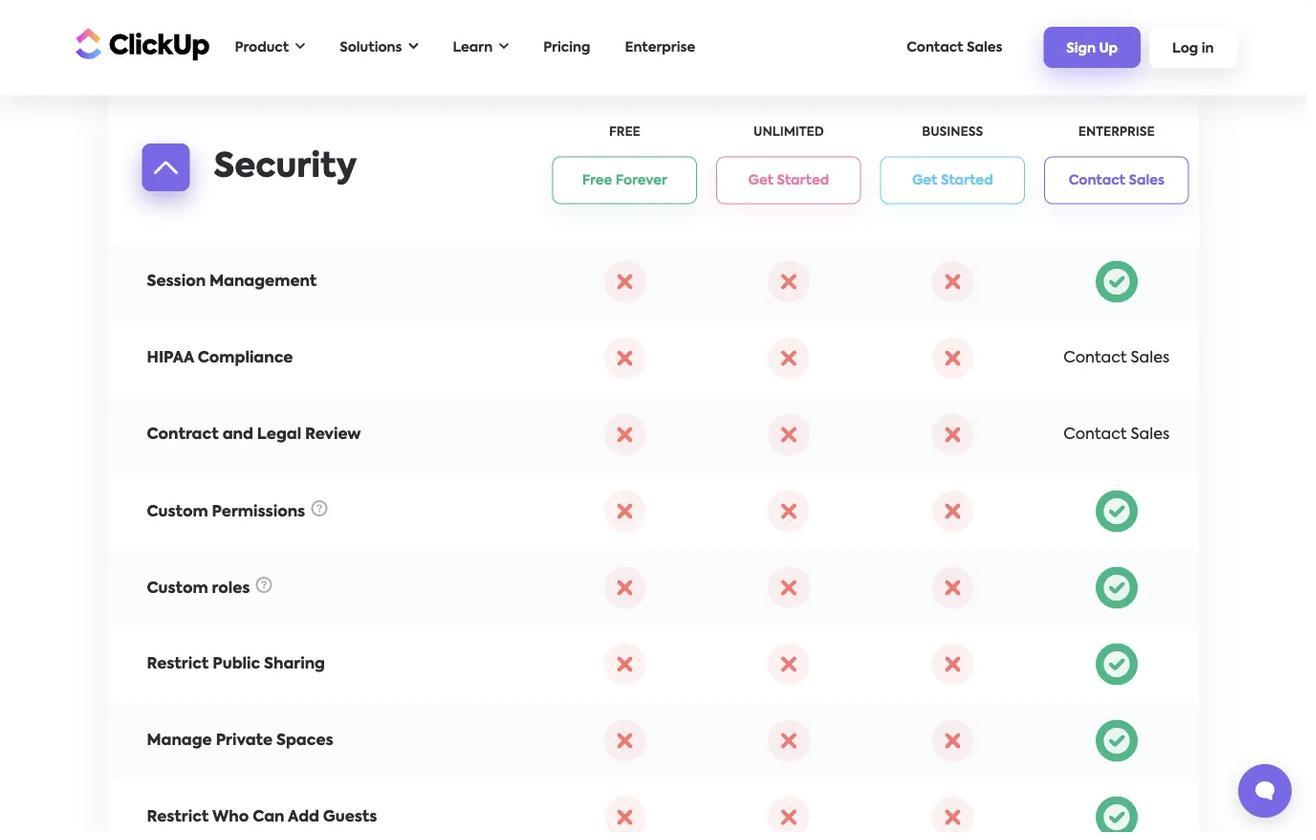 Task type: vqa. For each thing, say whether or not it's contained in the screenshot.
Simply
no



Task type: describe. For each thing, give the bounding box(es) containing it.
0 vertical spatial single
[[259, 44, 307, 60]]

sales inside button
[[1129, 174, 1165, 187]]

get started button for unlimited
[[717, 156, 861, 204]]

pricing link
[[534, 31, 600, 64]]

support
[[190, 198, 254, 213]]

started for unlimited
[[777, 174, 829, 187]]

custom saml single sign-on
[[147, 44, 376, 60]]

manage private spaces link
[[147, 733, 333, 748]]

saml
[[212, 44, 255, 60]]

management
[[209, 274, 317, 289]]

contact sales inside contact sales link
[[907, 41, 1003, 54]]

sharing
[[264, 657, 325, 672]]

okta support for custom roles
[[147, 198, 392, 213]]

custom saml single sign-on link
[[147, 44, 376, 60]]

restrict who can add guests link
[[147, 810, 377, 825]]

sign
[[1067, 42, 1096, 55]]

solutions button
[[330, 28, 428, 67]]

contact inside contact sales link
[[907, 41, 964, 54]]

roles
[[350, 198, 392, 213]]

hipaa
[[147, 351, 194, 366]]

who
[[212, 810, 249, 825]]

okta single sign-on link
[[147, 121, 307, 136]]

hipaa compliance link
[[147, 351, 293, 366]]

get started for business
[[913, 174, 993, 187]]

contact sales inside contact sales button
[[1069, 174, 1165, 187]]

product
[[235, 41, 289, 54]]

session
[[147, 274, 206, 289]]

manage
[[147, 733, 212, 748]]

forever
[[616, 174, 667, 187]]

contract and legal review
[[147, 427, 361, 442]]

permissions
[[212, 504, 305, 520]]

contract and legal review link
[[147, 427, 361, 442]]

session management
[[147, 274, 317, 289]]

public
[[213, 657, 260, 672]]

get for unlimited
[[749, 174, 774, 187]]

private
[[216, 733, 273, 748]]

custom permissions link
[[147, 504, 305, 520]]

contact sales link
[[897, 31, 1012, 64]]

log in link
[[1150, 27, 1237, 68]]

review
[[305, 427, 361, 442]]

free forever
[[582, 174, 667, 187]]

custom permissions
[[147, 504, 305, 520]]

contract
[[147, 427, 219, 442]]

roles
[[212, 581, 250, 596]]

sign up
[[1067, 42, 1118, 55]]

1 vertical spatial sign-
[[242, 121, 284, 136]]



Task type: locate. For each thing, give the bounding box(es) containing it.
1 horizontal spatial sign-
[[311, 44, 353, 60]]

on up security
[[284, 121, 307, 136]]

spaces
[[276, 733, 333, 748]]

legal
[[257, 427, 301, 442]]

1 horizontal spatial single
[[259, 44, 307, 60]]

started for business
[[941, 174, 993, 187]]

can
[[253, 810, 285, 825]]

on right product popup button
[[353, 44, 376, 60]]

enterprise link
[[615, 31, 705, 64]]

add
[[288, 810, 319, 825]]

restrict for restrict who can add guests
[[147, 810, 209, 825]]

log
[[1173, 42, 1199, 55]]

enterprise right 'pricing' link
[[625, 41, 696, 54]]

1 vertical spatial free
[[582, 174, 612, 187]]

free forever button
[[553, 156, 697, 204]]

sign up button
[[1044, 27, 1141, 68]]

contact sales button
[[1045, 156, 1189, 204]]

get started down unlimited
[[749, 174, 829, 187]]

pricing
[[543, 41, 591, 54]]

log in
[[1173, 42, 1214, 55]]

custom left saml
[[147, 44, 208, 60]]

get started button down business
[[881, 156, 1025, 204]]

1 horizontal spatial get
[[913, 174, 938, 187]]

tool tip image
[[256, 577, 272, 593]]

get
[[749, 174, 774, 187], [913, 174, 938, 187]]

security
[[214, 151, 357, 184]]

custom roles
[[147, 581, 250, 596]]

single
[[259, 44, 307, 60], [190, 121, 238, 136]]

custom left roles
[[147, 581, 208, 596]]

okta single sign-on
[[147, 121, 307, 136]]

manage private spaces
[[147, 733, 333, 748]]

custom for custom saml single sign-on
[[147, 44, 208, 60]]

1 okta from the top
[[147, 121, 186, 136]]

get started button for business
[[881, 156, 1025, 204]]

sign- right product
[[311, 44, 353, 60]]

custom for custom permissions
[[147, 504, 208, 520]]

1 vertical spatial enterprise
[[1079, 126, 1155, 139]]

free left forever
[[582, 174, 612, 187]]

2 get started button from the left
[[881, 156, 1025, 204]]

1 horizontal spatial get started button
[[881, 156, 1025, 204]]

1 horizontal spatial enterprise
[[1079, 126, 1155, 139]]

free
[[609, 126, 641, 139], [582, 174, 612, 187]]

restrict left the public
[[147, 657, 209, 672]]

okta left support on the left top
[[147, 198, 186, 213]]

hipaa compliance
[[147, 351, 293, 366]]

learn button
[[443, 28, 519, 67]]

contact sales
[[907, 41, 1003, 54], [1069, 174, 1165, 187], [1064, 351, 1170, 366], [1064, 427, 1170, 442]]

tool tip image
[[311, 500, 327, 516]]

session management link
[[147, 274, 317, 289]]

0 vertical spatial restrict
[[147, 657, 209, 672]]

and
[[223, 427, 253, 442]]

2 get from the left
[[913, 174, 938, 187]]

contact inside contact sales button
[[1069, 174, 1126, 187]]

custom right for
[[285, 198, 346, 213]]

started down business
[[941, 174, 993, 187]]

product button
[[225, 28, 315, 67]]

0 vertical spatial on
[[353, 44, 376, 60]]

restrict public sharing
[[147, 657, 325, 672]]

restrict
[[147, 657, 209, 672], [147, 810, 209, 825]]

1 horizontal spatial get started
[[913, 174, 993, 187]]

on
[[353, 44, 376, 60], [284, 121, 307, 136]]

0 vertical spatial sign-
[[311, 44, 353, 60]]

okta for okta single sign-on
[[147, 121, 186, 136]]

up
[[1099, 42, 1118, 55]]

0 horizontal spatial on
[[284, 121, 307, 136]]

2 okta from the top
[[147, 198, 186, 213]]

get started button
[[717, 156, 861, 204], [881, 156, 1025, 204]]

sign- up security
[[242, 121, 284, 136]]

0 vertical spatial enterprise
[[625, 41, 696, 54]]

0 horizontal spatial get
[[749, 174, 774, 187]]

single right saml
[[259, 44, 307, 60]]

in
[[1202, 42, 1214, 55]]

enterprise inside enterprise link
[[625, 41, 696, 54]]

1 get started from the left
[[749, 174, 829, 187]]

enterprise
[[625, 41, 696, 54], [1079, 126, 1155, 139]]

restrict for restrict public sharing
[[147, 657, 209, 672]]

get started button down unlimited
[[717, 156, 861, 204]]

solutions
[[340, 41, 402, 54]]

0 horizontal spatial get started
[[749, 174, 829, 187]]

0 horizontal spatial get started button
[[717, 156, 861, 204]]

free inside button
[[582, 174, 612, 187]]

0 horizontal spatial sign-
[[242, 121, 284, 136]]

sign-
[[311, 44, 353, 60], [242, 121, 284, 136]]

2 restrict from the top
[[147, 810, 209, 825]]

okta
[[147, 121, 186, 136], [147, 198, 186, 213]]

2 get started from the left
[[913, 174, 993, 187]]

restrict left who
[[147, 810, 209, 825]]

get started down business
[[913, 174, 993, 187]]

free for free forever
[[582, 174, 612, 187]]

0 horizontal spatial started
[[777, 174, 829, 187]]

1 horizontal spatial started
[[941, 174, 993, 187]]

1 started from the left
[[777, 174, 829, 187]]

clickup image
[[70, 26, 210, 62]]

0 horizontal spatial enterprise
[[625, 41, 696, 54]]

1 vertical spatial restrict
[[147, 810, 209, 825]]

1 horizontal spatial on
[[353, 44, 376, 60]]

business
[[922, 126, 984, 139]]

okta down clickup 'image' at the left top of the page
[[147, 121, 186, 136]]

1 vertical spatial on
[[284, 121, 307, 136]]

1 get from the left
[[749, 174, 774, 187]]

get started for unlimited
[[749, 174, 829, 187]]

contact
[[907, 41, 964, 54], [1069, 174, 1126, 187], [1064, 351, 1127, 366], [1064, 427, 1127, 442]]

0 vertical spatial okta
[[147, 121, 186, 136]]

0 vertical spatial free
[[609, 126, 641, 139]]

free up free forever
[[609, 126, 641, 139]]

learn
[[453, 41, 493, 54]]

2 started from the left
[[941, 174, 993, 187]]

single up support on the left top
[[190, 121, 238, 136]]

1 vertical spatial single
[[190, 121, 238, 136]]

1 get started button from the left
[[717, 156, 861, 204]]

1 vertical spatial okta
[[147, 198, 186, 213]]

started down unlimited
[[777, 174, 829, 187]]

custom roles link
[[147, 581, 250, 596]]

get for business
[[913, 174, 938, 187]]

custom for custom roles
[[147, 581, 208, 596]]

get down unlimited
[[749, 174, 774, 187]]

restrict who can add guests
[[147, 810, 377, 825]]

unlimited
[[754, 126, 824, 139]]

okta support for custom roles link
[[147, 198, 392, 213]]

0 horizontal spatial single
[[190, 121, 238, 136]]

okta for okta support for custom roles
[[147, 198, 186, 213]]

custom down contract
[[147, 504, 208, 520]]

restrict public sharing link
[[147, 657, 325, 672]]

for
[[258, 198, 281, 213]]

compliance
[[198, 351, 293, 366]]

free for free
[[609, 126, 641, 139]]

custom
[[147, 44, 208, 60], [285, 198, 346, 213], [147, 504, 208, 520], [147, 581, 208, 596]]

sales
[[967, 41, 1003, 54], [1129, 174, 1165, 187], [1131, 351, 1170, 366], [1131, 427, 1170, 442]]

guests
[[323, 810, 377, 825]]

get started
[[749, 174, 829, 187], [913, 174, 993, 187]]

enterprise up contact sales button
[[1079, 126, 1155, 139]]

get down business
[[913, 174, 938, 187]]

1 restrict from the top
[[147, 657, 209, 672]]

started
[[777, 174, 829, 187], [941, 174, 993, 187]]



